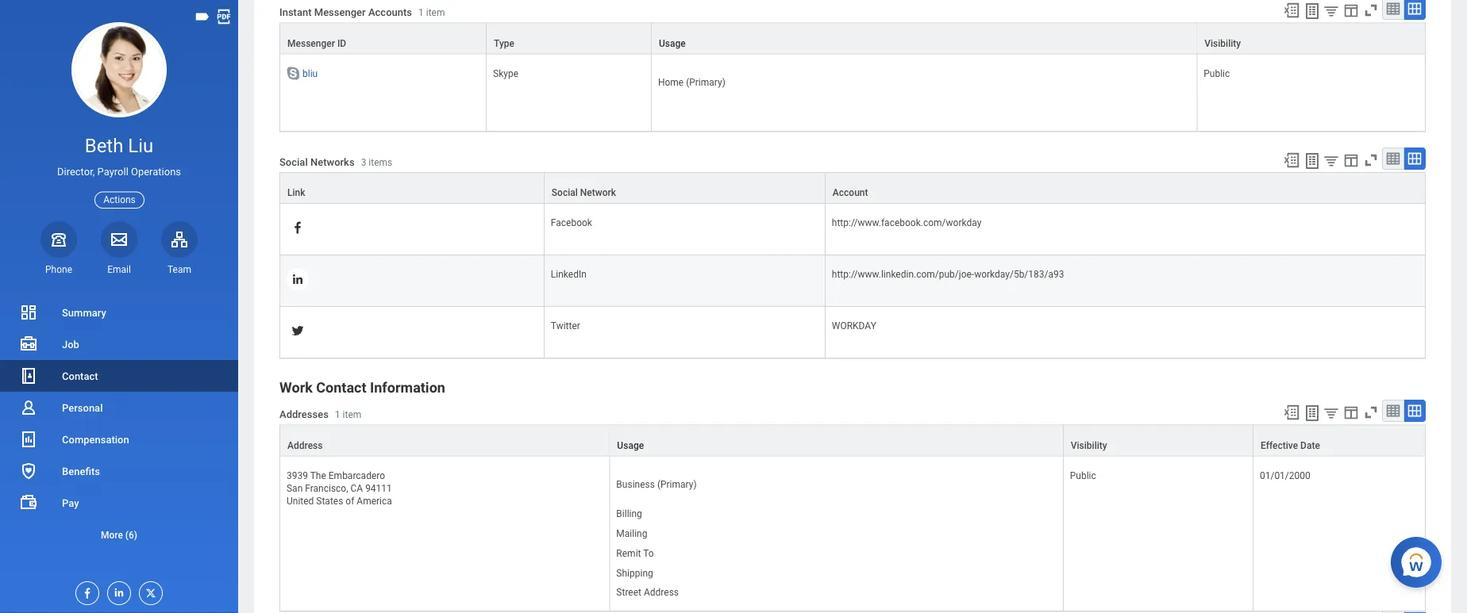 Task type: locate. For each thing, give the bounding box(es) containing it.
1 vertical spatial toolbar
[[1276, 148, 1426, 172]]

network
[[580, 188, 616, 199]]

payroll
[[97, 166, 128, 178]]

0 vertical spatial export to excel image
[[1283, 2, 1301, 19]]

usage
[[659, 38, 686, 49], [617, 440, 644, 451]]

(6)
[[125, 530, 137, 541]]

1 vertical spatial messenger
[[287, 38, 335, 49]]

remit to
[[616, 548, 654, 559]]

1 right addresses
[[335, 409, 340, 420]]

item inside addresses 1 item
[[343, 409, 361, 420]]

1 horizontal spatial address
[[644, 588, 679, 599]]

team beth liu element
[[161, 263, 198, 276]]

usage button
[[652, 23, 1197, 53], [610, 426, 1063, 456]]

http://www.facebook.com/workday
[[832, 218, 982, 229]]

export to worksheets image for accounts
[[1303, 2, 1322, 21]]

1 horizontal spatial social
[[552, 188, 578, 199]]

item right accounts
[[426, 7, 445, 18]]

export to worksheets image
[[1303, 2, 1322, 21], [1303, 152, 1322, 171], [1303, 404, 1322, 423]]

1 vertical spatial (primary)
[[657, 479, 697, 490]]

contact up personal
[[62, 370, 98, 382]]

export to excel image
[[1283, 2, 1301, 19], [1283, 152, 1301, 169]]

select to filter grid data image for 3
[[1323, 153, 1340, 169]]

0 vertical spatial item
[[426, 7, 445, 18]]

1 vertical spatial export to excel image
[[1283, 152, 1301, 169]]

team link
[[161, 221, 198, 276]]

(primary)
[[686, 76, 726, 88], [657, 479, 697, 490]]

2 table image from the top
[[1386, 404, 1401, 419]]

click to view/edit grid preferences image
[[1343, 152, 1360, 169], [1343, 404, 1360, 422]]

0 vertical spatial public
[[1204, 68, 1230, 79]]

http://www.linkedin.com/pub/joe-
[[832, 269, 974, 280]]

actions
[[103, 195, 136, 206]]

0 vertical spatial click to view/edit grid preferences image
[[1343, 152, 1360, 169]]

3 row from the top
[[279, 172, 1426, 204]]

more
[[101, 530, 123, 541]]

workday/5b/183/a93
[[974, 269, 1064, 280]]

operations
[[131, 166, 181, 178]]

table image up effective date 'popup button'
[[1386, 404, 1401, 419]]

messenger id button
[[280, 23, 486, 53]]

account
[[833, 188, 868, 199]]

list
[[0, 297, 238, 551]]

navigation pane region
[[0, 0, 238, 614]]

1 horizontal spatial 1
[[418, 7, 424, 18]]

of
[[346, 496, 354, 507]]

fullscreen image up effective date 'popup button'
[[1363, 404, 1380, 422]]

click to view/edit grid preferences image
[[1343, 2, 1360, 19]]

1 inside instant messenger accounts 1 item
[[418, 7, 424, 18]]

networks
[[310, 156, 355, 168]]

0 vertical spatial social
[[279, 156, 308, 168]]

select to filter grid data image
[[1323, 3, 1340, 19], [1323, 153, 1340, 169], [1323, 405, 1340, 422]]

2 click to view/edit grid preferences image from the top
[[1343, 404, 1360, 422]]

contact
[[62, 370, 98, 382], [316, 380, 366, 397]]

visibility
[[1205, 38, 1241, 49], [1071, 440, 1107, 451]]

0 horizontal spatial usage
[[617, 440, 644, 451]]

work
[[279, 380, 313, 397]]

4 row from the top
[[279, 204, 1426, 256]]

address inside popup button
[[287, 440, 323, 451]]

1 click to view/edit grid preferences image from the top
[[1343, 152, 1360, 169]]

effective date
[[1261, 440, 1320, 451]]

0 horizontal spatial item
[[343, 409, 361, 420]]

2 vertical spatial export to worksheets image
[[1303, 404, 1322, 423]]

0 vertical spatial fullscreen image
[[1363, 152, 1380, 169]]

export to worksheets image for 3
[[1303, 152, 1322, 171]]

linkedin image
[[108, 583, 125, 599]]

benefits image
[[19, 462, 38, 481]]

phone image
[[48, 230, 70, 249]]

1 vertical spatial public element
[[1070, 467, 1096, 481]]

benefits
[[62, 466, 100, 478]]

1 horizontal spatial usage
[[659, 38, 686, 49]]

2 vertical spatial toolbar
[[1276, 400, 1426, 425]]

0 vertical spatial visibility
[[1205, 38, 1241, 49]]

messenger
[[314, 6, 366, 18], [287, 38, 335, 49]]

facebook
[[551, 218, 592, 229]]

0 vertical spatial usage
[[659, 38, 686, 49]]

billing element
[[616, 506, 642, 520]]

social network
[[552, 188, 616, 199]]

1 vertical spatial item
[[343, 409, 361, 420]]

social up link
[[279, 156, 308, 168]]

2 row from the top
[[279, 54, 1426, 132]]

1 vertical spatial export to worksheets image
[[1303, 152, 1322, 171]]

table image left expand table image
[[1386, 151, 1401, 167]]

0 vertical spatial select to filter grid data image
[[1323, 3, 1340, 19]]

0 vertical spatial export to worksheets image
[[1303, 2, 1322, 21]]

team
[[168, 264, 191, 275]]

1 inside addresses 1 item
[[335, 409, 340, 420]]

usage up home
[[659, 38, 686, 49]]

summary
[[62, 307, 106, 319]]

1 vertical spatial fullscreen image
[[1363, 404, 1380, 422]]

0 horizontal spatial 1
[[335, 409, 340, 420]]

effective
[[1261, 440, 1298, 451]]

row
[[279, 22, 1426, 54], [279, 54, 1426, 132], [279, 172, 1426, 204], [279, 204, 1426, 256], [279, 256, 1426, 307], [279, 307, 1426, 359], [279, 425, 1426, 457], [279, 457, 1426, 612]]

0 horizontal spatial visibility
[[1071, 440, 1107, 451]]

actions button
[[95, 192, 144, 209]]

1
[[418, 7, 424, 18], [335, 409, 340, 420]]

the
[[310, 470, 326, 481]]

beth
[[85, 135, 123, 157]]

1 row from the top
[[279, 22, 1426, 54]]

items selected list
[[616, 506, 704, 602]]

(primary) right home
[[686, 76, 726, 88]]

job image
[[19, 335, 38, 354]]

address right street
[[644, 588, 679, 599]]

2 fullscreen image from the top
[[1363, 404, 1380, 422]]

1 vertical spatial table image
[[1386, 404, 1401, 419]]

bliu
[[303, 68, 318, 79]]

benefits link
[[0, 456, 238, 488]]

0 vertical spatial (primary)
[[686, 76, 726, 88]]

select to filter grid data image for item
[[1323, 405, 1340, 422]]

1 horizontal spatial item
[[426, 7, 445, 18]]

0 horizontal spatial social
[[279, 156, 308, 168]]

toolbar for accounts
[[1276, 0, 1426, 22]]

0 horizontal spatial public element
[[1070, 467, 1096, 481]]

row containing address
[[279, 425, 1426, 457]]

shipping element
[[616, 565, 653, 579]]

address button
[[280, 426, 609, 456]]

bliu link
[[303, 65, 318, 79]]

fullscreen image left expand table image
[[1363, 152, 1380, 169]]

social inside popup button
[[552, 188, 578, 199]]

address inside items selected list
[[644, 588, 679, 599]]

expand table image for item
[[1407, 404, 1423, 419]]

x image
[[140, 583, 157, 600]]

fullscreen image
[[1363, 152, 1380, 169], [1363, 404, 1380, 422]]

0 vertical spatial toolbar
[[1276, 0, 1426, 22]]

visibility button
[[1198, 23, 1425, 53], [1064, 426, 1253, 456]]

pay
[[62, 497, 79, 509]]

click to view/edit grid preferences image left expand table image
[[1343, 152, 1360, 169]]

business (primary)
[[616, 479, 697, 490]]

1 vertical spatial address
[[644, 588, 679, 599]]

6 row from the top
[[279, 307, 1426, 359]]

7 row from the top
[[279, 425, 1426, 457]]

item
[[426, 7, 445, 18], [343, 409, 361, 420]]

3939
[[287, 470, 308, 481]]

0 horizontal spatial address
[[287, 440, 323, 451]]

1 vertical spatial usage
[[617, 440, 644, 451]]

select to filter grid data image for accounts
[[1323, 3, 1340, 19]]

type
[[494, 38, 514, 49]]

row containing 3939 the embarcadero
[[279, 457, 1426, 612]]

1 vertical spatial visibility
[[1071, 440, 1107, 451]]

(primary) inside home (primary) element
[[686, 76, 726, 88]]

social for networks
[[279, 156, 308, 168]]

(primary) inside 'business (primary)' element
[[657, 479, 697, 490]]

america
[[357, 496, 392, 507]]

contact link
[[0, 360, 238, 392]]

type button
[[487, 23, 651, 53]]

francisco,
[[305, 483, 348, 494]]

facebook image
[[76, 583, 94, 600]]

1 horizontal spatial visibility
[[1205, 38, 1241, 49]]

more (6) button
[[0, 526, 238, 545]]

billing
[[616, 509, 642, 520]]

compensation image
[[19, 430, 38, 449]]

social up facebook
[[552, 188, 578, 199]]

states
[[316, 496, 343, 507]]

0 vertical spatial address
[[287, 440, 323, 451]]

more (6) button
[[0, 519, 238, 551]]

0 vertical spatial 1
[[418, 7, 424, 18]]

0 horizontal spatial public
[[1070, 470, 1096, 481]]

0 horizontal spatial contact
[[62, 370, 98, 382]]

expand table image
[[1407, 1, 1423, 17], [1407, 404, 1423, 419]]

1 right accounts
[[418, 7, 424, 18]]

effective date button
[[1254, 426, 1425, 456]]

1 vertical spatial 1
[[335, 409, 340, 420]]

social network button
[[545, 173, 825, 203]]

2 vertical spatial select to filter grid data image
[[1323, 405, 1340, 422]]

1 horizontal spatial contact
[[316, 380, 366, 397]]

usage up business on the left of page
[[617, 440, 644, 451]]

0 vertical spatial public element
[[1204, 65, 1230, 79]]

item down work contact information
[[343, 409, 361, 420]]

view printable version (pdf) image
[[215, 8, 233, 25]]

toolbar
[[1276, 0, 1426, 22], [1276, 148, 1426, 172], [1276, 400, 1426, 425]]

5 row from the top
[[279, 256, 1426, 307]]

messenger up bliu link
[[287, 38, 335, 49]]

messenger up id
[[314, 6, 366, 18]]

1 fullscreen image from the top
[[1363, 152, 1380, 169]]

contact inside contact link
[[62, 370, 98, 382]]

1 vertical spatial select to filter grid data image
[[1323, 153, 1340, 169]]

1 vertical spatial social
[[552, 188, 578, 199]]

instant messenger accounts 1 item
[[279, 6, 445, 18]]

pay image
[[19, 494, 38, 513]]

table image
[[1386, 151, 1401, 167], [1386, 404, 1401, 419]]

8 row from the top
[[279, 457, 1426, 612]]

personal image
[[19, 399, 38, 418]]

social
[[279, 156, 308, 168], [552, 188, 578, 199]]

0 vertical spatial table image
[[1386, 151, 1401, 167]]

linkedin image
[[291, 273, 305, 287]]

address up 3939
[[287, 440, 323, 451]]

toolbar for 3
[[1276, 148, 1426, 172]]

click to view/edit grid preferences image up effective date 'popup button'
[[1343, 404, 1360, 422]]

1 vertical spatial expand table image
[[1407, 404, 1423, 419]]

0 vertical spatial visibility button
[[1198, 23, 1425, 53]]

1 vertical spatial click to view/edit grid preferences image
[[1343, 404, 1360, 422]]

contact up addresses 1 item
[[316, 380, 366, 397]]

mailing element
[[616, 525, 647, 540]]

1 table image from the top
[[1386, 151, 1401, 167]]

row containing facebook
[[279, 204, 1426, 256]]

0 vertical spatial expand table image
[[1407, 1, 1423, 17]]

public
[[1204, 68, 1230, 79], [1070, 470, 1096, 481]]

list containing summary
[[0, 297, 238, 551]]

job
[[62, 339, 79, 351]]

table image
[[1386, 1, 1401, 17]]

remit
[[616, 548, 641, 559]]

export to excel image
[[1283, 404, 1301, 422]]

public element
[[1204, 65, 1230, 79], [1070, 467, 1096, 481]]

(primary) right business on the left of page
[[657, 479, 697, 490]]

messenger inside popup button
[[287, 38, 335, 49]]



Task type: vqa. For each thing, say whether or not it's contained in the screenshot.
'&' corresponding to Talent
no



Task type: describe. For each thing, give the bounding box(es) containing it.
items
[[369, 157, 392, 168]]

more (6)
[[101, 530, 137, 541]]

social networks 3 items
[[279, 156, 392, 168]]

home
[[658, 76, 684, 88]]

personal
[[62, 402, 103, 414]]

1 vertical spatial usage button
[[610, 426, 1063, 456]]

skype element
[[493, 65, 519, 79]]

id
[[337, 38, 346, 49]]

export to excel image for accounts
[[1283, 2, 1301, 19]]

link button
[[280, 173, 544, 203]]

row containing messenger id
[[279, 22, 1426, 54]]

mailing
[[616, 529, 647, 540]]

0 vertical spatial messenger
[[314, 6, 366, 18]]

contact image
[[19, 367, 38, 386]]

toolbar for item
[[1276, 400, 1426, 425]]

director, payroll operations
[[57, 166, 181, 178]]

street address element
[[616, 584, 679, 599]]

email beth liu element
[[101, 263, 137, 276]]

http://www.linkedin.com/pub/joe-workday/5b/183/a93
[[832, 269, 1064, 280]]

business
[[616, 479, 655, 490]]

row containing twitter
[[279, 307, 1426, 359]]

(primary) for business (primary)
[[657, 479, 697, 490]]

1 vertical spatial public
[[1070, 470, 1096, 481]]

san
[[287, 483, 303, 494]]

expand table image
[[1407, 151, 1423, 167]]

1 vertical spatial visibility button
[[1064, 426, 1253, 456]]

3939 the embarcadero san francisco, ca 94111 united states of america
[[287, 470, 392, 507]]

street
[[616, 588, 642, 599]]

date
[[1301, 440, 1320, 451]]

phone beth liu element
[[40, 263, 77, 276]]

skype image
[[285, 65, 301, 81]]

table image for networks
[[1386, 151, 1401, 167]]

fullscreen image for 1
[[1363, 404, 1380, 422]]

addresses 1 item
[[279, 409, 361, 420]]

table image for 1
[[1386, 404, 1401, 419]]

compensation
[[62, 434, 129, 446]]

row containing link
[[279, 172, 1426, 204]]

skype
[[493, 68, 519, 79]]

shipping
[[616, 568, 653, 579]]

twitter image
[[291, 324, 305, 338]]

summary link
[[0, 297, 238, 329]]

0 vertical spatial usage button
[[652, 23, 1197, 53]]

01/01/2000
[[1260, 470, 1311, 481]]

export to excel image for 3
[[1283, 152, 1301, 169]]

tag image
[[194, 8, 211, 25]]

accounts
[[368, 6, 412, 18]]

home (primary) element
[[658, 73, 726, 88]]

street address
[[616, 588, 679, 599]]

job link
[[0, 329, 238, 360]]

compensation link
[[0, 424, 238, 456]]

linkedin
[[551, 269, 587, 280]]

view team image
[[170, 230, 189, 249]]

mail image
[[110, 230, 129, 249]]

messenger id
[[287, 38, 346, 49]]

account button
[[826, 173, 1425, 203]]

3
[[361, 157, 366, 168]]

work contact information
[[279, 380, 445, 397]]

usage for bottom usage popup button
[[617, 440, 644, 451]]

embarcadero
[[329, 470, 385, 481]]

1 horizontal spatial public element
[[1204, 65, 1230, 79]]

united
[[287, 496, 314, 507]]

director,
[[57, 166, 95, 178]]

ca
[[351, 483, 363, 494]]

twitter
[[551, 321, 580, 332]]

expand table image for accounts
[[1407, 1, 1423, 17]]

social for network
[[552, 188, 578, 199]]

(primary) for home (primary)
[[686, 76, 726, 88]]

addresses
[[279, 409, 329, 420]]

usage for the topmost usage popup button
[[659, 38, 686, 49]]

94111
[[365, 483, 392, 494]]

visibility for the bottom visibility popup button
[[1071, 440, 1107, 451]]

liu
[[128, 135, 153, 157]]

workday
[[832, 321, 876, 332]]

pay link
[[0, 488, 238, 519]]

item inside instant messenger accounts 1 item
[[426, 7, 445, 18]]

email
[[107, 264, 131, 275]]

row containing bliu
[[279, 54, 1426, 132]]

instant
[[279, 6, 312, 18]]

phone button
[[40, 221, 77, 276]]

click to view/edit grid preferences image for 1
[[1343, 404, 1360, 422]]

email button
[[101, 221, 137, 276]]

personal link
[[0, 392, 238, 424]]

information
[[370, 380, 445, 397]]

link
[[287, 188, 305, 199]]

summary image
[[19, 303, 38, 322]]

home (primary)
[[658, 76, 726, 88]]

facebook image
[[291, 221, 305, 235]]

phone
[[45, 264, 72, 275]]

row containing linkedin
[[279, 256, 1426, 307]]

visibility for topmost visibility popup button
[[1205, 38, 1241, 49]]

export to worksheets image for item
[[1303, 404, 1322, 423]]

1 horizontal spatial public
[[1204, 68, 1230, 79]]

remit to element
[[616, 545, 654, 559]]

fullscreen image for networks
[[1363, 152, 1380, 169]]

click to view/edit grid preferences image for networks
[[1343, 152, 1360, 169]]

beth liu
[[85, 135, 153, 157]]

to
[[643, 548, 654, 559]]

business (primary) element
[[616, 476, 697, 490]]

fullscreen image
[[1363, 2, 1380, 19]]



